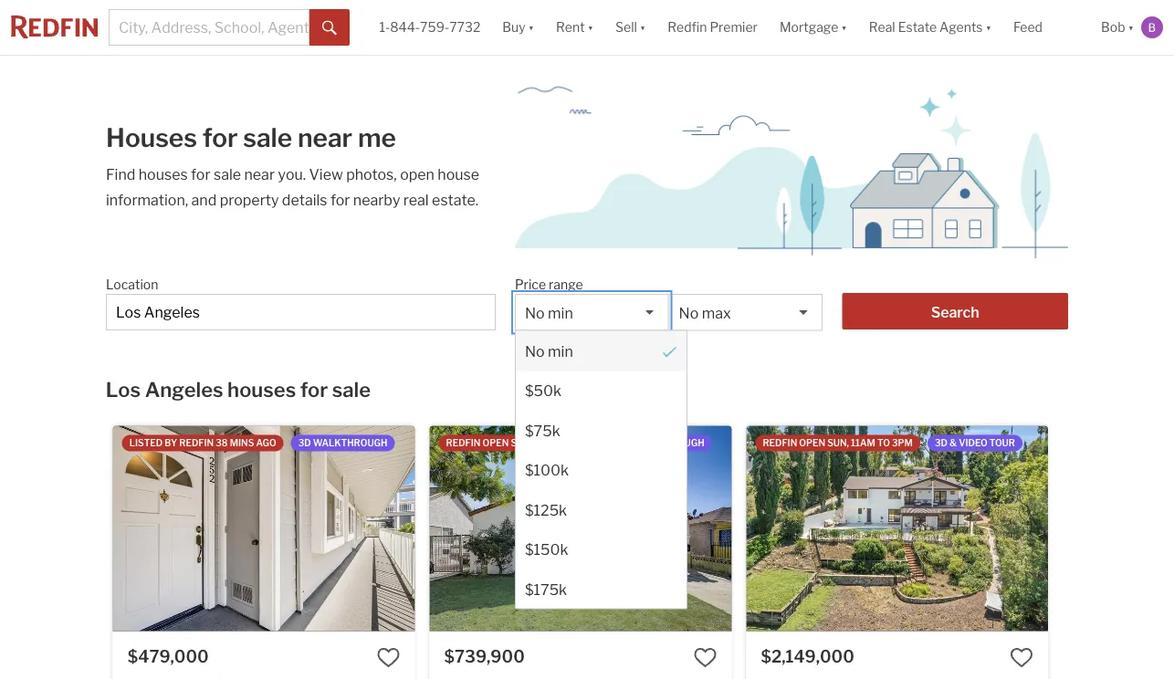 Task type: vqa. For each thing, say whether or not it's contained in the screenshot.
middle $160
no



Task type: describe. For each thing, give the bounding box(es) containing it.
844-
[[390, 20, 420, 35]]

$739,900
[[444, 647, 525, 667]]

to for $2,149,000
[[878, 438, 890, 449]]

▾ for mortgage ▾
[[841, 20, 847, 35]]

favorite button checkbox for $2,149,000
[[1010, 646, 1034, 670]]

feed button
[[1003, 0, 1090, 55]]

sun,
[[828, 438, 849, 449]]

buy ▾ button
[[503, 0, 534, 55]]

▾ for sell ▾
[[640, 20, 646, 35]]

2pm
[[573, 438, 593, 449]]

0 vertical spatial sale
[[243, 122, 292, 153]]

$125k
[[525, 501, 567, 519]]

favorite button checkbox for $479,000
[[377, 646, 401, 670]]

submit search image
[[323, 21, 337, 35]]

open
[[400, 165, 435, 183]]

search button
[[842, 293, 1069, 329]]

5 ▾ from the left
[[986, 20, 992, 35]]

▾ for buy ▾
[[528, 20, 534, 35]]

bob
[[1101, 20, 1126, 35]]

1-
[[379, 20, 390, 35]]

redfin
[[668, 20, 707, 35]]

rent ▾ button
[[556, 0, 594, 55]]

1 horizontal spatial near
[[298, 122, 353, 153]]

1 vertical spatial houses
[[228, 377, 296, 402]]

feed
[[1014, 20, 1043, 35]]

no min inside "no min" element
[[525, 342, 573, 360]]

favorite button image for $2,149,000
[[1010, 646, 1034, 670]]

sell ▾
[[616, 20, 646, 35]]

buy
[[503, 20, 526, 35]]

2 vertical spatial sale
[[332, 377, 371, 402]]

$2,149,000
[[761, 647, 855, 667]]

City, Address, School, Agent, ZIP search field
[[106, 294, 496, 331]]

redfin for $2,149,000
[[763, 438, 797, 449]]

range
[[549, 277, 583, 292]]

redfin open sat, 11am to 2pm
[[446, 438, 593, 449]]

no min element
[[516, 331, 687, 371]]

3pm
[[892, 438, 913, 449]]

11am for $739,900
[[532, 438, 556, 449]]

search
[[931, 303, 980, 321]]

3d walkthrough for $479,000
[[298, 438, 388, 449]]

38
[[216, 438, 228, 449]]

tour
[[990, 438, 1015, 449]]

redfin premier button
[[657, 0, 769, 55]]

list box containing no min
[[515, 294, 687, 610]]

bob ▾
[[1101, 20, 1134, 35]]

redfin open sun, 11am to 3pm
[[763, 438, 913, 449]]

details
[[282, 191, 327, 209]]

estate
[[898, 20, 937, 35]]

mortgage ▾ button
[[780, 0, 847, 55]]

video
[[959, 438, 988, 449]]

view
[[309, 165, 343, 183]]

nearby
[[353, 191, 400, 209]]

you.
[[278, 165, 306, 183]]

dialog containing no min
[[515, 330, 687, 610]]

sell ▾ button
[[605, 0, 657, 55]]

house
[[438, 165, 479, 183]]

angeles
[[145, 377, 223, 402]]

buy ▾ button
[[492, 0, 545, 55]]

redfin for $739,900
[[446, 438, 481, 449]]

1 min from the top
[[548, 304, 573, 322]]

los
[[106, 377, 141, 402]]

&
[[950, 438, 957, 449]]

to for $739,900
[[558, 438, 571, 449]]

photos,
[[346, 165, 397, 183]]

real estate agents ▾ link
[[869, 0, 992, 55]]

$100k
[[525, 461, 569, 479]]

$75k
[[525, 421, 560, 439]]

1 no min from the top
[[525, 304, 573, 322]]

favorite button image for $739,900
[[694, 646, 717, 670]]

$479,000
[[128, 647, 209, 667]]

open for $739,900
[[483, 438, 509, 449]]

premier
[[710, 20, 758, 35]]

mortgage ▾
[[780, 20, 847, 35]]

user photo image
[[1142, 16, 1163, 38]]

view photos, open house information, and property details for nearby real estate.
[[106, 165, 479, 209]]



Task type: locate. For each thing, give the bounding box(es) containing it.
2 walkthrough from the left
[[630, 438, 705, 449]]

2 ▾ from the left
[[588, 20, 594, 35]]

houses
[[106, 122, 197, 153]]

3d walkthrough right 2pm
[[615, 438, 705, 449]]

0 horizontal spatial to
[[558, 438, 571, 449]]

1-844-759-7732
[[379, 20, 481, 35]]

walkthrough right ago
[[313, 438, 388, 449]]

no down the price
[[525, 304, 545, 322]]

▾ right buy
[[528, 20, 534, 35]]

2 3d walkthrough from the left
[[615, 438, 705, 449]]

dialog
[[515, 330, 687, 610]]

0 horizontal spatial sale
[[214, 165, 241, 183]]

1 vertical spatial no min
[[525, 342, 573, 360]]

find
[[106, 165, 135, 183]]

0 vertical spatial houses
[[139, 165, 188, 183]]

redfin left sun,
[[763, 438, 797, 449]]

near
[[298, 122, 353, 153], [244, 165, 275, 183]]

0 horizontal spatial houses
[[139, 165, 188, 183]]

redfin
[[179, 438, 214, 449], [446, 438, 481, 449], [763, 438, 797, 449]]

favorite button checkbox
[[377, 646, 401, 670], [1010, 646, 1034, 670]]

1 vertical spatial min
[[548, 342, 573, 360]]

2 horizontal spatial sale
[[332, 377, 371, 402]]

▾ right sell
[[640, 20, 646, 35]]

estate.
[[432, 191, 479, 209]]

no min down 'price range'
[[525, 304, 573, 322]]

real estate agents ▾
[[869, 20, 992, 35]]

listed
[[129, 438, 163, 449]]

1 3d from the left
[[298, 438, 311, 449]]

2 horizontal spatial redfin
[[763, 438, 797, 449]]

photo of 1424 brett pl #252, san pedro, ca 90732 image
[[113, 426, 415, 631]]

0 vertical spatial min
[[548, 304, 573, 322]]

2 to from the left
[[878, 438, 890, 449]]

open left sun,
[[799, 438, 826, 449]]

price range
[[515, 277, 583, 292]]

and
[[191, 191, 217, 209]]

houses up "information,"
[[139, 165, 188, 183]]

3d
[[298, 438, 311, 449], [615, 438, 628, 449], [935, 438, 948, 449]]

2 min from the top
[[548, 342, 573, 360]]

$175k
[[525, 580, 567, 598]]

3d right ago
[[298, 438, 311, 449]]

3 redfin from the left
[[763, 438, 797, 449]]

for up find houses for sale near you.
[[202, 122, 238, 153]]

rent ▾
[[556, 20, 594, 35]]

no min up $50k
[[525, 342, 573, 360]]

0 vertical spatial near
[[298, 122, 353, 153]]

3d walkthrough right ago
[[298, 438, 388, 449]]

for up and
[[191, 165, 211, 183]]

list box
[[515, 294, 687, 610]]

▾ right agents
[[986, 20, 992, 35]]

ago
[[256, 438, 276, 449]]

photo of 22641 macfarlane dr, woodland hills, ca 91364 image
[[746, 426, 1049, 631]]

3d left &
[[935, 438, 948, 449]]

3 ▾ from the left
[[640, 20, 646, 35]]

1 walkthrough from the left
[[313, 438, 388, 449]]

1 ▾ from the left
[[528, 20, 534, 35]]

2 favorite button checkbox from the left
[[1010, 646, 1034, 670]]

3d for $479,000
[[298, 438, 311, 449]]

mortgage ▾ button
[[769, 0, 858, 55]]

price
[[515, 277, 546, 292]]

min
[[548, 304, 573, 322], [548, 342, 573, 360]]

open
[[483, 438, 509, 449], [799, 438, 826, 449]]

houses up ago
[[228, 377, 296, 402]]

houses
[[139, 165, 188, 183], [228, 377, 296, 402]]

listed by redfin 38 mins ago
[[129, 438, 276, 449]]

3d walkthrough for $739,900
[[615, 438, 705, 449]]

2 11am from the left
[[851, 438, 876, 449]]

sell ▾ button
[[616, 0, 646, 55]]

0 horizontal spatial open
[[483, 438, 509, 449]]

no max
[[679, 304, 731, 322]]

redfin left 38
[[179, 438, 214, 449]]

by
[[165, 438, 177, 449]]

1 horizontal spatial favorite button image
[[1010, 646, 1034, 670]]

rent
[[556, 20, 585, 35]]

4 ▾ from the left
[[841, 20, 847, 35]]

houses for sale near me
[[106, 122, 396, 153]]

location
[[106, 277, 158, 292]]

find houses for sale near you.
[[106, 165, 309, 183]]

min down range
[[548, 304, 573, 322]]

1 open from the left
[[483, 438, 509, 449]]

2 horizontal spatial 3d
[[935, 438, 948, 449]]

1 horizontal spatial houses
[[228, 377, 296, 402]]

redfin premier
[[668, 20, 758, 35]]

1 favorite button checkbox from the left
[[377, 646, 401, 670]]

3d for $739,900
[[615, 438, 628, 449]]

2 favorite button image from the left
[[1010, 646, 1034, 670]]

walkthrough for $739,900
[[630, 438, 705, 449]]

$150k
[[525, 541, 569, 558]]

1-844-759-7732 link
[[379, 20, 481, 35]]

near up property
[[244, 165, 275, 183]]

2 3d from the left
[[615, 438, 628, 449]]

2 open from the left
[[799, 438, 826, 449]]

1 favorite button image from the left
[[694, 646, 717, 670]]

▾ right rent
[[588, 20, 594, 35]]

property
[[220, 191, 279, 209]]

3d for $2,149,000
[[935, 438, 948, 449]]

open left sat,
[[483, 438, 509, 449]]

favorite button image
[[694, 646, 717, 670], [1010, 646, 1034, 670]]

favorite button checkbox
[[694, 646, 717, 670]]

1 horizontal spatial 3d walkthrough
[[615, 438, 705, 449]]

0 horizontal spatial 3d walkthrough
[[298, 438, 388, 449]]

to
[[558, 438, 571, 449], [878, 438, 890, 449]]

1 vertical spatial near
[[244, 165, 275, 183]]

information,
[[106, 191, 188, 209]]

▾ right mortgage
[[841, 20, 847, 35]]

0 vertical spatial no min
[[525, 304, 573, 322]]

▾
[[528, 20, 534, 35], [588, 20, 594, 35], [640, 20, 646, 35], [841, 20, 847, 35], [986, 20, 992, 35], [1128, 20, 1134, 35]]

for inside view photos, open house information, and property details for nearby real estate.
[[331, 191, 350, 209]]

11am right sat,
[[532, 438, 556, 449]]

sale
[[243, 122, 292, 153], [214, 165, 241, 183], [332, 377, 371, 402]]

11am right sun,
[[851, 438, 876, 449]]

real estate agents ▾ button
[[858, 0, 1003, 55]]

sat,
[[511, 438, 530, 449]]

0 horizontal spatial near
[[244, 165, 275, 183]]

1 3d walkthrough from the left
[[298, 438, 388, 449]]

$50k
[[525, 382, 562, 400]]

1 horizontal spatial to
[[878, 438, 890, 449]]

0 horizontal spatial walkthrough
[[313, 438, 388, 449]]

open for $2,149,000
[[799, 438, 826, 449]]

0 horizontal spatial 11am
[[532, 438, 556, 449]]

to left 2pm
[[558, 438, 571, 449]]

1 horizontal spatial redfin
[[446, 438, 481, 449]]

rent ▾ button
[[545, 0, 605, 55]]

no up $50k
[[525, 342, 545, 360]]

1 11am from the left
[[532, 438, 556, 449]]

for down city, address, school, agent, zip search box
[[300, 377, 328, 402]]

favorite button image
[[377, 646, 401, 670]]

min inside "no min" element
[[548, 342, 573, 360]]

for
[[202, 122, 238, 153], [191, 165, 211, 183], [331, 191, 350, 209], [300, 377, 328, 402]]

min up $50k
[[548, 342, 573, 360]]

mortgage
[[780, 20, 839, 35]]

11am for $2,149,000
[[851, 438, 876, 449]]

max
[[702, 304, 731, 322]]

walkthrough right 2pm
[[630, 438, 705, 449]]

sell
[[616, 20, 637, 35]]

1 to from the left
[[558, 438, 571, 449]]

real
[[869, 20, 896, 35]]

photo of 740 e 83rd st, los angeles, ca 90001 image
[[430, 426, 732, 631]]

redfin left sat,
[[446, 438, 481, 449]]

1 vertical spatial sale
[[214, 165, 241, 183]]

0 horizontal spatial favorite button image
[[694, 646, 717, 670]]

2 no min from the top
[[525, 342, 573, 360]]

no left max
[[679, 304, 699, 322]]

me
[[358, 122, 396, 153]]

City, Address, School, Agent, ZIP search field
[[109, 9, 310, 46]]

1 horizontal spatial 11am
[[851, 438, 876, 449]]

1 horizontal spatial walkthrough
[[630, 438, 705, 449]]

1 horizontal spatial favorite button checkbox
[[1010, 646, 1034, 670]]

no min
[[525, 304, 573, 322], [525, 342, 573, 360]]

walkthrough
[[313, 438, 388, 449], [630, 438, 705, 449]]

11am
[[532, 438, 556, 449], [851, 438, 876, 449]]

▾ right bob
[[1128, 20, 1134, 35]]

0 horizontal spatial 3d
[[298, 438, 311, 449]]

near up view at top
[[298, 122, 353, 153]]

1 horizontal spatial sale
[[243, 122, 292, 153]]

3d & video tour
[[935, 438, 1015, 449]]

7732
[[449, 20, 481, 35]]

for down view at top
[[331, 191, 350, 209]]

1 horizontal spatial 3d
[[615, 438, 628, 449]]

3d walkthrough
[[298, 438, 388, 449], [615, 438, 705, 449]]

2 redfin from the left
[[446, 438, 481, 449]]

agents
[[940, 20, 983, 35]]

1 redfin from the left
[[179, 438, 214, 449]]

walkthrough for $479,000
[[313, 438, 388, 449]]

1 horizontal spatial open
[[799, 438, 826, 449]]

3d right 2pm
[[615, 438, 628, 449]]

to left the 3pm
[[878, 438, 890, 449]]

0 horizontal spatial redfin
[[179, 438, 214, 449]]

mins
[[230, 438, 254, 449]]

▾ for rent ▾
[[588, 20, 594, 35]]

6 ▾ from the left
[[1128, 20, 1134, 35]]

3 3d from the left
[[935, 438, 948, 449]]

▾ for bob ▾
[[1128, 20, 1134, 35]]

759-
[[420, 20, 449, 35]]

los angeles houses for sale
[[106, 377, 371, 402]]

0 horizontal spatial favorite button checkbox
[[377, 646, 401, 670]]

buy ▾
[[503, 20, 534, 35]]

real
[[404, 191, 429, 209]]



